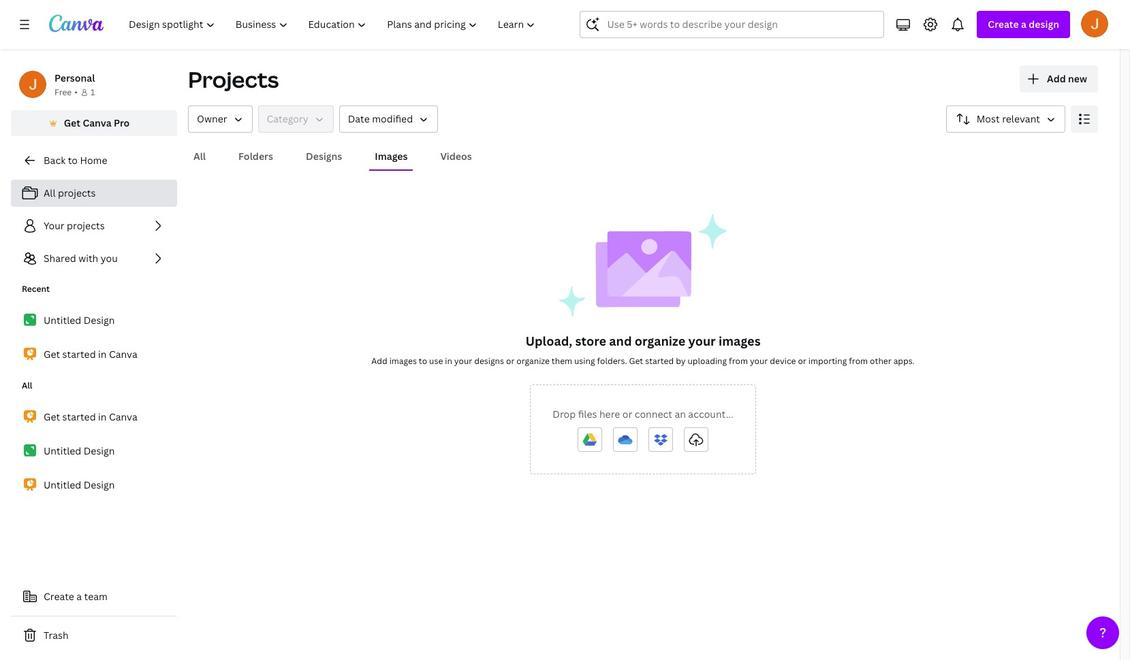 Task type: describe. For each thing, give the bounding box(es) containing it.
1 vertical spatial images
[[389, 356, 417, 367]]

0 horizontal spatial organize
[[517, 356, 550, 367]]

upload,
[[525, 333, 572, 349]]

2 from from the left
[[849, 356, 868, 367]]

2 horizontal spatial your
[[750, 356, 768, 367]]

back to home link
[[11, 147, 177, 174]]

your projects link
[[11, 213, 177, 240]]

an
[[675, 408, 686, 421]]

designs
[[306, 150, 342, 163]]

drop
[[553, 408, 576, 421]]

Category button
[[258, 106, 334, 133]]

new
[[1068, 72, 1087, 85]]

started for second get started in canva link from the top
[[62, 411, 96, 424]]

videos button
[[435, 144, 477, 170]]

you
[[101, 252, 118, 265]]

files
[[578, 408, 597, 421]]

apps.
[[893, 356, 915, 367]]

1 horizontal spatial organize
[[635, 333, 685, 349]]

get inside button
[[64, 116, 80, 129]]

create a team button
[[11, 584, 177, 611]]

shared with you link
[[11, 245, 177, 272]]

get canva pro
[[64, 116, 130, 129]]

importing
[[808, 356, 847, 367]]

relevant
[[1002, 112, 1040, 125]]

designs button
[[300, 144, 348, 170]]

projects
[[188, 65, 279, 94]]

owner
[[197, 112, 227, 125]]

3 untitled design from the top
[[44, 479, 115, 492]]

device
[[770, 356, 796, 367]]

back
[[44, 154, 66, 167]]

2 horizontal spatial or
[[798, 356, 806, 367]]

•
[[74, 87, 78, 98]]

to inside upload, store and organize your images add images to use in your designs or organize them using folders. get started by uploading from your device or importing from other apps.
[[419, 356, 427, 367]]

create a team
[[44, 591, 108, 603]]

add inside dropdown button
[[1047, 72, 1066, 85]]

designs
[[474, 356, 504, 367]]

top level navigation element
[[120, 11, 547, 38]]

in for first get started in canva link from the top
[[98, 348, 107, 361]]

1 horizontal spatial or
[[622, 408, 632, 421]]

get started in canva for first get started in canva link from the top
[[44, 348, 137, 361]]

videos
[[440, 150, 472, 163]]

3 untitled from the top
[[44, 479, 81, 492]]

account...
[[688, 408, 733, 421]]

get inside upload, store and organize your images add images to use in your designs or organize them using folders. get started by uploading from your device or importing from other apps.
[[629, 356, 643, 367]]

get started in canva for second get started in canva link from the top
[[44, 411, 137, 424]]

use
[[429, 356, 443, 367]]

list containing untitled design
[[11, 307, 177, 369]]

2 get started in canva link from the top
[[11, 403, 177, 432]]

back to home
[[44, 154, 107, 167]]

category
[[267, 112, 308, 125]]

create a design
[[988, 18, 1059, 31]]

Search search field
[[607, 12, 857, 37]]

1 from from the left
[[729, 356, 748, 367]]

folders button
[[233, 144, 279, 170]]

most relevant
[[977, 112, 1040, 125]]

uploading
[[688, 356, 727, 367]]

shared
[[44, 252, 76, 265]]

2 untitled from the top
[[44, 445, 81, 458]]

add new button
[[1020, 65, 1098, 93]]

all button
[[188, 144, 211, 170]]

shared with you
[[44, 252, 118, 265]]

canva for first get started in canva link from the top
[[109, 348, 137, 361]]

store
[[575, 333, 606, 349]]

list containing get started in canva
[[11, 403, 177, 500]]

upload, store and organize your images add images to use in your designs or organize them using folders. get started by uploading from your device or importing from other apps.
[[371, 333, 915, 367]]

modified
[[372, 112, 413, 125]]

using
[[574, 356, 595, 367]]

personal
[[54, 72, 95, 84]]

pro
[[114, 116, 130, 129]]

to inside 'link'
[[68, 154, 78, 167]]

3 design from the top
[[84, 479, 115, 492]]

1 untitled design from the top
[[44, 314, 115, 327]]

a for team
[[76, 591, 82, 603]]

Owner button
[[188, 106, 252, 133]]

and
[[609, 333, 632, 349]]

most
[[977, 112, 1000, 125]]

started inside upload, store and organize your images add images to use in your designs or organize them using folders. get started by uploading from your device or importing from other apps.
[[645, 356, 674, 367]]



Task type: vqa. For each thing, say whether or not it's contained in the screenshot.
group
no



Task type: locate. For each thing, give the bounding box(es) containing it.
projects right your
[[67, 219, 105, 232]]

here
[[599, 408, 620, 421]]

images button
[[369, 144, 413, 170]]

organize
[[635, 333, 685, 349], [517, 356, 550, 367]]

a left the design
[[1021, 18, 1026, 31]]

add new
[[1047, 72, 1087, 85]]

list containing all projects
[[11, 180, 177, 272]]

add inside upload, store and organize your images add images to use in your designs or organize them using folders. get started by uploading from your device or importing from other apps.
[[371, 356, 387, 367]]

Sort by button
[[946, 106, 1065, 133]]

1 horizontal spatial images
[[719, 333, 761, 349]]

1 vertical spatial untitled
[[44, 445, 81, 458]]

add left use
[[371, 356, 387, 367]]

1 vertical spatial get started in canva link
[[11, 403, 177, 432]]

create a design button
[[977, 11, 1070, 38]]

or right here
[[622, 408, 632, 421]]

jeremy miller image
[[1081, 10, 1108, 37]]

0 vertical spatial a
[[1021, 18, 1026, 31]]

to left use
[[419, 356, 427, 367]]

2 vertical spatial untitled design
[[44, 479, 115, 492]]

get started in canva link
[[11, 341, 177, 369], [11, 403, 177, 432]]

create left the design
[[988, 18, 1019, 31]]

design
[[84, 314, 115, 327], [84, 445, 115, 458], [84, 479, 115, 492]]

from right uploading
[[729, 356, 748, 367]]

add
[[1047, 72, 1066, 85], [371, 356, 387, 367]]

organize up by
[[635, 333, 685, 349]]

to right back
[[68, 154, 78, 167]]

started for first get started in canva link from the top
[[62, 348, 96, 361]]

in
[[98, 348, 107, 361], [445, 356, 452, 367], [98, 411, 107, 424]]

create left team
[[44, 591, 74, 603]]

your
[[44, 219, 64, 232]]

folders
[[238, 150, 273, 163]]

images
[[375, 150, 408, 163]]

1 horizontal spatial your
[[688, 333, 716, 349]]

2 vertical spatial all
[[22, 380, 32, 392]]

1
[[91, 87, 95, 98]]

canva for second get started in canva link from the top
[[109, 411, 137, 424]]

date
[[348, 112, 370, 125]]

a for design
[[1021, 18, 1026, 31]]

or
[[506, 356, 515, 367], [798, 356, 806, 367], [622, 408, 632, 421]]

with
[[78, 252, 98, 265]]

your up uploading
[[688, 333, 716, 349]]

1 untitled from the top
[[44, 314, 81, 327]]

0 vertical spatial to
[[68, 154, 78, 167]]

your left device
[[750, 356, 768, 367]]

0 vertical spatial organize
[[635, 333, 685, 349]]

2 vertical spatial design
[[84, 479, 115, 492]]

them
[[552, 356, 572, 367]]

0 vertical spatial untitled
[[44, 314, 81, 327]]

0 vertical spatial untitled design link
[[11, 307, 177, 335]]

3 list from the top
[[11, 403, 177, 500]]

None search field
[[580, 11, 884, 38]]

0 vertical spatial create
[[988, 18, 1019, 31]]

untitled design
[[44, 314, 115, 327], [44, 445, 115, 458], [44, 479, 115, 492]]

a inside button
[[76, 591, 82, 603]]

0 vertical spatial canva
[[83, 116, 111, 129]]

add left new
[[1047, 72, 1066, 85]]

0 horizontal spatial create
[[44, 591, 74, 603]]

your left designs
[[454, 356, 472, 367]]

1 vertical spatial add
[[371, 356, 387, 367]]

images left use
[[389, 356, 417, 367]]

1 list from the top
[[11, 180, 177, 272]]

to
[[68, 154, 78, 167], [419, 356, 427, 367]]

images
[[719, 333, 761, 349], [389, 356, 417, 367]]

0 horizontal spatial all
[[22, 380, 32, 392]]

free •
[[54, 87, 78, 98]]

1 get started in canva link from the top
[[11, 341, 177, 369]]

all for all projects
[[44, 187, 56, 200]]

3 untitled design link from the top
[[11, 471, 177, 500]]

2 design from the top
[[84, 445, 115, 458]]

1 vertical spatial untitled design link
[[11, 437, 177, 466]]

create inside button
[[44, 591, 74, 603]]

1 vertical spatial projects
[[67, 219, 105, 232]]

recent
[[22, 283, 50, 295]]

projects down the back to home
[[58, 187, 96, 200]]

1 vertical spatial list
[[11, 307, 177, 369]]

untitled design link
[[11, 307, 177, 335], [11, 437, 177, 466], [11, 471, 177, 500]]

design
[[1029, 18, 1059, 31]]

1 vertical spatial a
[[76, 591, 82, 603]]

in inside upload, store and organize your images add images to use in your designs or organize them using folders. get started by uploading from your device or importing from other apps.
[[445, 356, 452, 367]]

0 vertical spatial all
[[193, 150, 206, 163]]

0 horizontal spatial to
[[68, 154, 78, 167]]

1 horizontal spatial to
[[419, 356, 427, 367]]

a inside dropdown button
[[1021, 18, 1026, 31]]

get started in canva
[[44, 348, 137, 361], [44, 411, 137, 424]]

a
[[1021, 18, 1026, 31], [76, 591, 82, 603]]

get canva pro button
[[11, 110, 177, 136]]

free
[[54, 87, 72, 98]]

projects for your projects
[[67, 219, 105, 232]]

all inside list
[[44, 187, 56, 200]]

other
[[870, 356, 891, 367]]

or right designs
[[506, 356, 515, 367]]

images up uploading
[[719, 333, 761, 349]]

2 vertical spatial untitled
[[44, 479, 81, 492]]

2 vertical spatial list
[[11, 403, 177, 500]]

your projects
[[44, 219, 105, 232]]

0 horizontal spatial from
[[729, 356, 748, 367]]

0 vertical spatial projects
[[58, 187, 96, 200]]

connect
[[635, 408, 672, 421]]

2 list from the top
[[11, 307, 177, 369]]

trash link
[[11, 623, 177, 650]]

1 vertical spatial get started in canva
[[44, 411, 137, 424]]

canva
[[83, 116, 111, 129], [109, 348, 137, 361], [109, 411, 137, 424]]

untitled
[[44, 314, 81, 327], [44, 445, 81, 458], [44, 479, 81, 492]]

0 horizontal spatial a
[[76, 591, 82, 603]]

2 horizontal spatial all
[[193, 150, 206, 163]]

your
[[688, 333, 716, 349], [454, 356, 472, 367], [750, 356, 768, 367]]

0 horizontal spatial add
[[371, 356, 387, 367]]

2 vertical spatial canva
[[109, 411, 137, 424]]

team
[[84, 591, 108, 603]]

from
[[729, 356, 748, 367], [849, 356, 868, 367]]

create for create a team
[[44, 591, 74, 603]]

started
[[62, 348, 96, 361], [645, 356, 674, 367], [62, 411, 96, 424]]

1 get started in canva from the top
[[44, 348, 137, 361]]

1 design from the top
[[84, 314, 115, 327]]

by
[[676, 356, 686, 367]]

drop files here or connect an account...
[[553, 408, 733, 421]]

1 vertical spatial design
[[84, 445, 115, 458]]

1 vertical spatial organize
[[517, 356, 550, 367]]

2 get started in canva from the top
[[44, 411, 137, 424]]

1 horizontal spatial all
[[44, 187, 56, 200]]

0 horizontal spatial your
[[454, 356, 472, 367]]

projects for all projects
[[58, 187, 96, 200]]

1 untitled design link from the top
[[11, 307, 177, 335]]

home
[[80, 154, 107, 167]]

trash
[[44, 629, 69, 642]]

0 vertical spatial get started in canva link
[[11, 341, 177, 369]]

in for second get started in canva link from the top
[[98, 411, 107, 424]]

0 horizontal spatial or
[[506, 356, 515, 367]]

all
[[193, 150, 206, 163], [44, 187, 56, 200], [22, 380, 32, 392]]

0 vertical spatial untitled design
[[44, 314, 115, 327]]

folders.
[[597, 356, 627, 367]]

2 untitled design from the top
[[44, 445, 115, 458]]

all projects link
[[11, 180, 177, 207]]

0 vertical spatial design
[[84, 314, 115, 327]]

create
[[988, 18, 1019, 31], [44, 591, 74, 603]]

create for create a design
[[988, 18, 1019, 31]]

list
[[11, 180, 177, 272], [11, 307, 177, 369], [11, 403, 177, 500]]

2 untitled design link from the top
[[11, 437, 177, 466]]

1 vertical spatial to
[[419, 356, 427, 367]]

all for all button
[[193, 150, 206, 163]]

0 vertical spatial list
[[11, 180, 177, 272]]

1 horizontal spatial add
[[1047, 72, 1066, 85]]

0 vertical spatial get started in canva
[[44, 348, 137, 361]]

from left other
[[849, 356, 868, 367]]

0 vertical spatial images
[[719, 333, 761, 349]]

all inside button
[[193, 150, 206, 163]]

Date modified button
[[339, 106, 438, 133]]

1 horizontal spatial a
[[1021, 18, 1026, 31]]

1 vertical spatial all
[[44, 187, 56, 200]]

1 horizontal spatial create
[[988, 18, 1019, 31]]

a left team
[[76, 591, 82, 603]]

organize down upload,
[[517, 356, 550, 367]]

canva inside button
[[83, 116, 111, 129]]

get
[[64, 116, 80, 129], [44, 348, 60, 361], [629, 356, 643, 367], [44, 411, 60, 424]]

1 horizontal spatial from
[[849, 356, 868, 367]]

1 vertical spatial untitled design
[[44, 445, 115, 458]]

1 vertical spatial create
[[44, 591, 74, 603]]

create inside dropdown button
[[988, 18, 1019, 31]]

projects
[[58, 187, 96, 200], [67, 219, 105, 232]]

or right device
[[798, 356, 806, 367]]

0 horizontal spatial images
[[389, 356, 417, 367]]

1 vertical spatial canva
[[109, 348, 137, 361]]

all projects
[[44, 187, 96, 200]]

date modified
[[348, 112, 413, 125]]

0 vertical spatial add
[[1047, 72, 1066, 85]]

2 vertical spatial untitled design link
[[11, 471, 177, 500]]



